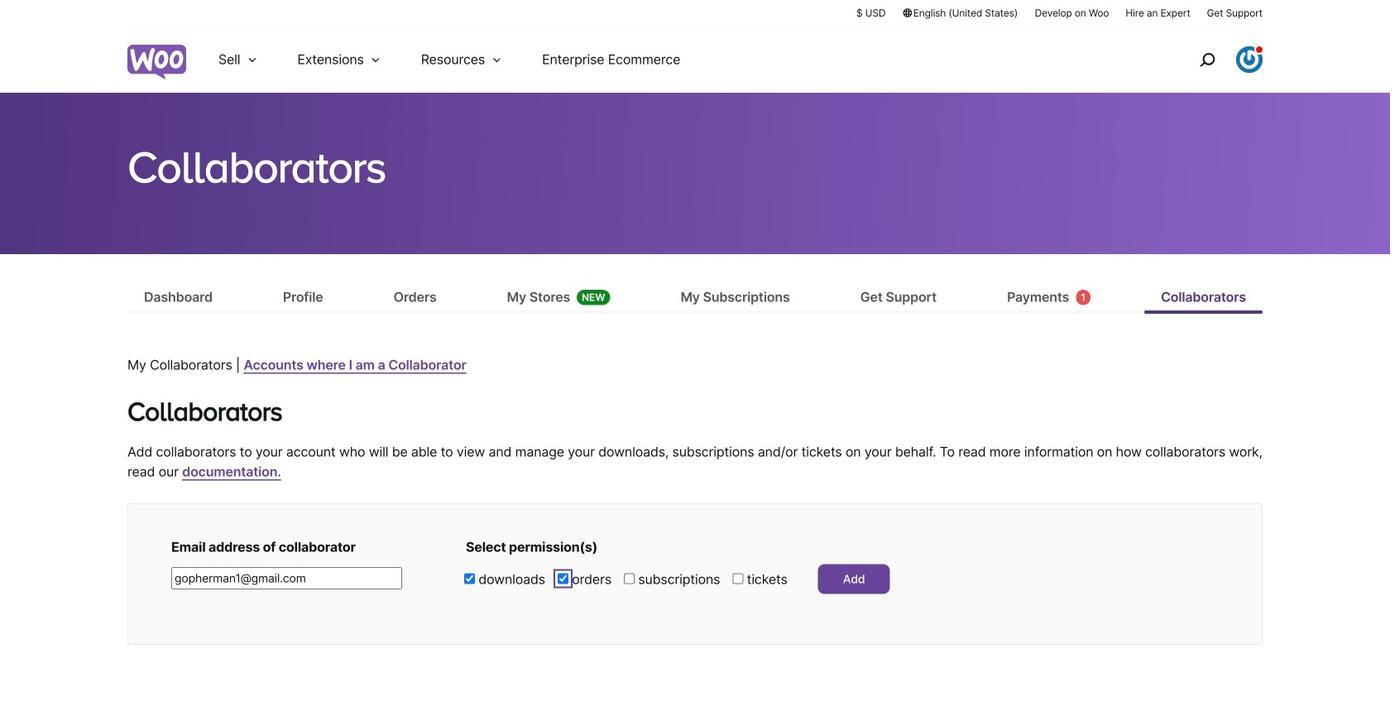 Task type: locate. For each thing, give the bounding box(es) containing it.
None checkbox
[[558, 573, 569, 584], [733, 573, 744, 584], [558, 573, 569, 584], [733, 573, 744, 584]]

None checkbox
[[464, 573, 475, 584], [624, 573, 635, 584], [464, 573, 475, 584], [624, 573, 635, 584]]

service navigation menu element
[[1165, 33, 1263, 87]]



Task type: describe. For each thing, give the bounding box(es) containing it.
open account menu image
[[1237, 46, 1263, 73]]

search image
[[1195, 46, 1221, 73]]



